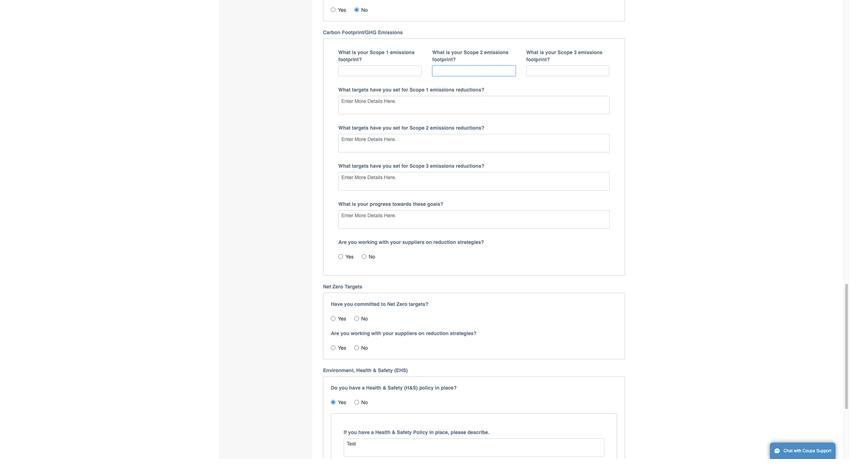 Task type: describe. For each thing, give the bounding box(es) containing it.
What is your Scope 2 emissions footprint? text field
[[433, 65, 516, 76]]

targets
[[345, 284, 363, 290]]

1 vertical spatial 1
[[426, 87, 429, 93]]

your for what is your scope 1 emissions footprint?
[[358, 49, 369, 55]]

carbon footprint/ghg emissions
[[323, 29, 403, 35]]

1 vertical spatial with
[[372, 331, 382, 337]]

1 vertical spatial 3
[[426, 163, 429, 169]]

if you have a health & safety policy in place, please describe.
[[344, 430, 490, 436]]

what is your scope 2 emissions footprint?
[[433, 49, 509, 62]]

0 horizontal spatial in
[[430, 430, 434, 436]]

emissions inside "what is your scope 3 emissions footprint?"
[[579, 49, 603, 55]]

emissions up what targets have you set for scope 2 emissions reductions? 'text field'
[[430, 125, 455, 131]]

if
[[344, 430, 347, 436]]

place,
[[435, 430, 450, 436]]

0 vertical spatial safety
[[378, 368, 393, 374]]

1 horizontal spatial on
[[426, 240, 432, 245]]

scope inside what is your scope 2 emissions footprint?
[[464, 49, 479, 55]]

emissions inside what is your scope 1 emissions footprint?
[[390, 49, 415, 55]]

describe.
[[468, 430, 490, 436]]

& for (h&s)
[[383, 385, 387, 391]]

emissions
[[378, 29, 403, 35]]

& for policy
[[392, 430, 396, 436]]

is for what is your scope 2 emissions footprint?
[[446, 49, 450, 55]]

is for what is your scope 3 emissions footprint?
[[540, 49, 544, 55]]

with inside button
[[794, 449, 802, 454]]

place?
[[441, 385, 457, 391]]

What targets have you set for Scope 3 emissions reductions? text field
[[339, 172, 610, 191]]

progress
[[370, 201, 391, 207]]

1 horizontal spatial net
[[387, 302, 395, 307]]

what for what is your scope 1 emissions footprint?
[[339, 49, 351, 55]]

is for what is your scope 1 emissions footprint?
[[352, 49, 356, 55]]

what for what is your scope 2 emissions footprint?
[[433, 49, 445, 55]]

targets for what targets have you set for scope 3 emissions reductions?
[[352, 163, 369, 169]]

for for 2
[[402, 125, 408, 131]]

for for 1
[[402, 87, 408, 93]]

targets for what targets have you set for scope 2 emissions reductions?
[[352, 125, 369, 131]]

yes down have
[[338, 316, 346, 322]]

to
[[381, 302, 386, 307]]

have
[[331, 302, 343, 307]]

If you have a Health & Safety Policy in place, please describe. text field
[[344, 439, 605, 457]]

yes up carbon
[[338, 7, 346, 13]]

set for 3
[[393, 163, 400, 169]]

0 horizontal spatial zero
[[333, 284, 344, 290]]

what targets have you set for scope 1 emissions reductions?
[[339, 87, 485, 93]]

have for what targets have you set for scope 1 emissions reductions?
[[370, 87, 382, 93]]

is for what is your progress towards these goals?
[[352, 201, 356, 207]]

support
[[817, 449, 832, 454]]

net zero targets
[[323, 284, 363, 290]]

health for do
[[366, 385, 382, 391]]

1 vertical spatial suppliers
[[395, 331, 417, 337]]

What targets have you set for Scope 2 emissions reductions? text field
[[339, 134, 610, 153]]

0 vertical spatial are you working with your suppliers on reduction strategies?
[[339, 240, 484, 245]]

your for what is your scope 2 emissions footprint?
[[452, 49, 463, 55]]

coupa
[[803, 449, 816, 454]]

(ehs)
[[395, 368, 408, 374]]

what is your progress towards these goals?
[[339, 201, 444, 207]]

footprint/ghg
[[342, 29, 377, 35]]

what is your scope 3 emissions footprint?
[[527, 49, 603, 62]]

1 horizontal spatial zero
[[397, 302, 408, 307]]

do
[[331, 385, 338, 391]]

chat with coupa support
[[784, 449, 832, 454]]

scope inside "what is your scope 3 emissions footprint?"
[[558, 49, 573, 55]]

emissions up what targets have you set for scope 3 emissions reductions? text box
[[430, 163, 455, 169]]

1 vertical spatial are you working with your suppliers on reduction strategies?
[[331, 331, 477, 337]]

policy
[[414, 430, 428, 436]]

a for if
[[371, 430, 374, 436]]

What is your Scope 3 emissions footprint? text field
[[527, 65, 610, 76]]

do you have a health & safety (h&s) policy in place?
[[331, 385, 457, 391]]



Task type: vqa. For each thing, say whether or not it's contained in the screenshot.
"&" to the middle
yes



Task type: locate. For each thing, give the bounding box(es) containing it.
2 footprint? from the left
[[433, 57, 456, 62]]

0 vertical spatial net
[[323, 284, 331, 290]]

footprint? up what is your scope 2 emissions footprint? text field
[[433, 57, 456, 62]]

2 vertical spatial with
[[794, 449, 802, 454]]

net up have
[[323, 284, 331, 290]]

strategies?
[[458, 240, 484, 245], [450, 331, 477, 337]]

None radio
[[354, 7, 359, 12], [331, 346, 336, 350], [354, 400, 359, 405], [354, 7, 359, 12], [331, 346, 336, 350], [354, 400, 359, 405]]

is up the what is your scope 3 emissions footprint? text field
[[540, 49, 544, 55]]

1 horizontal spatial 2
[[480, 49, 483, 55]]

emissions
[[390, 49, 415, 55], [484, 49, 509, 55], [579, 49, 603, 55], [430, 87, 455, 93], [430, 125, 455, 131], [430, 163, 455, 169]]

targets?
[[409, 302, 429, 307]]

health
[[357, 368, 372, 374], [366, 385, 382, 391], [376, 430, 391, 436]]

targets for what targets have you set for scope 1 emissions reductions?
[[352, 87, 369, 93]]

no
[[362, 7, 368, 13], [369, 254, 375, 260], [362, 316, 368, 322], [362, 345, 368, 351], [362, 400, 368, 406]]

reductions?
[[456, 87, 485, 93], [456, 125, 485, 131], [456, 163, 485, 169]]

targets
[[352, 87, 369, 93], [352, 125, 369, 131], [352, 163, 369, 169]]

0 horizontal spatial on
[[419, 331, 425, 337]]

1 vertical spatial a
[[371, 430, 374, 436]]

with
[[379, 240, 389, 245], [372, 331, 382, 337], [794, 449, 802, 454]]

0 vertical spatial with
[[379, 240, 389, 245]]

& left policy on the bottom
[[392, 430, 396, 436]]

you
[[383, 87, 392, 93], [383, 125, 392, 131], [383, 163, 392, 169], [348, 240, 357, 245], [344, 302, 353, 307], [341, 331, 350, 337], [339, 385, 348, 391], [348, 430, 357, 436]]

what targets have you set for scope 2 emissions reductions?
[[339, 125, 485, 131]]

are
[[339, 240, 347, 245], [331, 331, 339, 337]]

a
[[362, 385, 365, 391], [371, 430, 374, 436]]

0 vertical spatial reductions?
[[456, 87, 485, 93]]

what inside what is your scope 2 emissions footprint?
[[433, 49, 445, 55]]

reduction
[[434, 240, 456, 245], [426, 331, 449, 337]]

footprint? inside "what is your scope 3 emissions footprint?"
[[527, 57, 550, 62]]

environment, health & safety (ehs)
[[323, 368, 408, 374]]

reductions? up what targets have you set for scope 2 emissions reductions? 'text field'
[[456, 125, 485, 131]]

1 vertical spatial on
[[419, 331, 425, 337]]

is
[[352, 49, 356, 55], [446, 49, 450, 55], [540, 49, 544, 55], [352, 201, 356, 207]]

goals?
[[428, 201, 444, 207]]

None radio
[[331, 7, 336, 12], [339, 255, 343, 259], [362, 255, 367, 259], [331, 317, 336, 321], [354, 317, 359, 321], [354, 346, 359, 350], [331, 400, 336, 405], [331, 7, 336, 12], [339, 255, 343, 259], [362, 255, 367, 259], [331, 317, 336, 321], [354, 317, 359, 321], [354, 346, 359, 350], [331, 400, 336, 405]]

what inside what is your scope 1 emissions footprint?
[[339, 49, 351, 55]]

2 for from the top
[[402, 125, 408, 131]]

is left progress
[[352, 201, 356, 207]]

0 horizontal spatial a
[[362, 385, 365, 391]]

policy
[[420, 385, 434, 391]]

2 vertical spatial health
[[376, 430, 391, 436]]

your for what is your scope 3 emissions footprint?
[[546, 49, 557, 55]]

2 vertical spatial &
[[392, 430, 396, 436]]

is inside what is your scope 2 emissions footprint?
[[446, 49, 450, 55]]

your
[[358, 49, 369, 55], [452, 49, 463, 55], [546, 49, 557, 55], [358, 201, 369, 207], [390, 240, 401, 245], [383, 331, 394, 337]]

1 vertical spatial &
[[383, 385, 387, 391]]

your for what is your progress towards these goals?
[[358, 201, 369, 207]]

1 horizontal spatial 3
[[574, 49, 577, 55]]

zero left targets?
[[397, 302, 408, 307]]

0 vertical spatial for
[[402, 87, 408, 93]]

0 vertical spatial suppliers
[[403, 240, 425, 245]]

1 vertical spatial strategies?
[[450, 331, 477, 337]]

safety for (h&s)
[[388, 385, 403, 391]]

3 inside "what is your scope 3 emissions footprint?"
[[574, 49, 577, 55]]

(h&s)
[[404, 385, 418, 391]]

2 reductions? from the top
[[456, 125, 485, 131]]

a for do
[[362, 385, 365, 391]]

3 footprint? from the left
[[527, 57, 550, 62]]

in left place,
[[430, 430, 434, 436]]

2 horizontal spatial footprint?
[[527, 57, 550, 62]]

&
[[373, 368, 377, 374], [383, 385, 387, 391], [392, 430, 396, 436]]

1 footprint? from the left
[[339, 57, 362, 62]]

1 vertical spatial 2
[[426, 125, 429, 131]]

in right policy
[[435, 385, 440, 391]]

what
[[339, 49, 351, 55], [433, 49, 445, 55], [527, 49, 539, 55], [339, 87, 351, 93], [339, 125, 351, 131], [339, 163, 351, 169], [339, 201, 351, 207]]

environment,
[[323, 368, 355, 374]]

2 vertical spatial safety
[[397, 430, 412, 436]]

towards
[[393, 201, 412, 207]]

is inside "what is your scope 3 emissions footprint?"
[[540, 49, 544, 55]]

0 vertical spatial strategies?
[[458, 240, 484, 245]]

1 vertical spatial reduction
[[426, 331, 449, 337]]

working
[[359, 240, 378, 245], [351, 331, 370, 337]]

1 vertical spatial safety
[[388, 385, 403, 391]]

have
[[370, 87, 382, 93], [370, 125, 382, 131], [370, 163, 382, 169], [349, 385, 361, 391], [359, 430, 370, 436]]

2 vertical spatial reductions?
[[456, 163, 485, 169]]

please
[[451, 430, 467, 436]]

net
[[323, 284, 331, 290], [387, 302, 395, 307]]

your inside what is your scope 1 emissions footprint?
[[358, 49, 369, 55]]

2 vertical spatial set
[[393, 163, 400, 169]]

set
[[393, 87, 400, 93], [393, 125, 400, 131], [393, 163, 400, 169]]

1 targets from the top
[[352, 87, 369, 93]]

have you committed to net zero targets?
[[331, 302, 429, 307]]

in
[[435, 385, 440, 391], [430, 430, 434, 436]]

reductions? up what targets have you set for scope 1 emissions reductions? text box
[[456, 87, 485, 93]]

1 horizontal spatial &
[[383, 385, 387, 391]]

2 horizontal spatial &
[[392, 430, 396, 436]]

emissions inside what is your scope 2 emissions footprint?
[[484, 49, 509, 55]]

1
[[386, 49, 389, 55], [426, 87, 429, 93]]

reductions? for what targets have you set for scope 3 emissions reductions?
[[456, 163, 485, 169]]

0 vertical spatial are
[[339, 240, 347, 245]]

reductions? for what targets have you set for scope 2 emissions reductions?
[[456, 125, 485, 131]]

1 vertical spatial set
[[393, 125, 400, 131]]

1 for from the top
[[402, 87, 408, 93]]

What targets have you set for Scope 1 emissions reductions? text field
[[339, 96, 610, 114]]

a right if
[[371, 430, 374, 436]]

1 vertical spatial in
[[430, 430, 434, 436]]

0 horizontal spatial 3
[[426, 163, 429, 169]]

1 horizontal spatial footprint?
[[433, 57, 456, 62]]

safety
[[378, 368, 393, 374], [388, 385, 403, 391], [397, 430, 412, 436]]

0 vertical spatial reduction
[[434, 240, 456, 245]]

safety left "(ehs)"
[[378, 368, 393, 374]]

1 reductions? from the top
[[456, 87, 485, 93]]

1 vertical spatial net
[[387, 302, 395, 307]]

what for what is your scope 3 emissions footprint?
[[527, 49, 539, 55]]

chat
[[784, 449, 793, 454]]

1 vertical spatial for
[[402, 125, 408, 131]]

yes
[[338, 7, 346, 13], [346, 254, 354, 260], [338, 316, 346, 322], [338, 345, 346, 351], [338, 400, 346, 406]]

safety left policy on the bottom
[[397, 430, 412, 436]]

for for 3
[[402, 163, 408, 169]]

3
[[574, 49, 577, 55], [426, 163, 429, 169]]

what is your scope 1 emissions footprint?
[[339, 49, 415, 62]]

what for what targets have you set for scope 1 emissions reductions?
[[339, 87, 351, 93]]

3 set from the top
[[393, 163, 400, 169]]

1 vertical spatial targets
[[352, 125, 369, 131]]

set for 1
[[393, 87, 400, 93]]

footprint? inside what is your scope 2 emissions footprint?
[[433, 57, 456, 62]]

3 reductions? from the top
[[456, 163, 485, 169]]

0 vertical spatial set
[[393, 87, 400, 93]]

what for what targets have you set for scope 2 emissions reductions?
[[339, 125, 351, 131]]

what for what targets have you set for scope 3 emissions reductions?
[[339, 163, 351, 169]]

zero left targets
[[333, 284, 344, 290]]

is up what is your scope 2 emissions footprint? text field
[[446, 49, 450, 55]]

safety for policy
[[397, 430, 412, 436]]

footprint? down the footprint/ghg
[[339, 57, 362, 62]]

have for do you have a health & safety (h&s) policy in place?
[[349, 385, 361, 391]]

& up do you have a health & safety (h&s) policy in place?
[[373, 368, 377, 374]]

2 targets from the top
[[352, 125, 369, 131]]

2 inside what is your scope 2 emissions footprint?
[[480, 49, 483, 55]]

1 vertical spatial are
[[331, 331, 339, 337]]

0 horizontal spatial footprint?
[[339, 57, 362, 62]]

chat with coupa support button
[[771, 443, 836, 459]]

on
[[426, 240, 432, 245], [419, 331, 425, 337]]

0 horizontal spatial 2
[[426, 125, 429, 131]]

1 horizontal spatial a
[[371, 430, 374, 436]]

footprint?
[[339, 57, 362, 62], [433, 57, 456, 62], [527, 57, 550, 62]]

is down the footprint/ghg
[[352, 49, 356, 55]]

yes up targets
[[346, 254, 354, 260]]

1 horizontal spatial in
[[435, 385, 440, 391]]

your inside "what is your scope 3 emissions footprint?"
[[546, 49, 557, 55]]

footprint? up the what is your scope 3 emissions footprint? text field
[[527, 57, 550, 62]]

these
[[413, 201, 426, 207]]

have for if you have a health & safety policy in place, please describe.
[[359, 430, 370, 436]]

committed
[[355, 302, 380, 307]]

footprint? inside what is your scope 1 emissions footprint?
[[339, 57, 362, 62]]

0 vertical spatial health
[[357, 368, 372, 374]]

1 vertical spatial working
[[351, 331, 370, 337]]

yes up if
[[338, 400, 346, 406]]

reductions? up what targets have you set for scope 3 emissions reductions? text box
[[456, 163, 485, 169]]

your inside what is your scope 2 emissions footprint?
[[452, 49, 463, 55]]

0 vertical spatial 2
[[480, 49, 483, 55]]

set for 2
[[393, 125, 400, 131]]

& down environment, health & safety (ehs)
[[383, 385, 387, 391]]

are you working with your suppliers on reduction strategies?
[[339, 240, 484, 245], [331, 331, 477, 337]]

reductions? for what targets have you set for scope 1 emissions reductions?
[[456, 87, 485, 93]]

what for what is your progress towards these goals?
[[339, 201, 351, 207]]

have for what targets have you set for scope 3 emissions reductions?
[[370, 163, 382, 169]]

0 vertical spatial targets
[[352, 87, 369, 93]]

1 set from the top
[[393, 87, 400, 93]]

emissions up the what is your scope 3 emissions footprint? text field
[[579, 49, 603, 55]]

what inside "what is your scope 3 emissions footprint?"
[[527, 49, 539, 55]]

0 vertical spatial in
[[435, 385, 440, 391]]

emissions up what targets have you set for scope 1 emissions reductions? text box
[[430, 87, 455, 93]]

what targets have you set for scope 3 emissions reductions?
[[339, 163, 485, 169]]

scope inside what is your scope 1 emissions footprint?
[[370, 49, 385, 55]]

1 horizontal spatial 1
[[426, 87, 429, 93]]

yes up environment,
[[338, 345, 346, 351]]

1 vertical spatial reductions?
[[456, 125, 485, 131]]

0 vertical spatial a
[[362, 385, 365, 391]]

suppliers
[[403, 240, 425, 245], [395, 331, 417, 337]]

2 set from the top
[[393, 125, 400, 131]]

0 horizontal spatial &
[[373, 368, 377, 374]]

0 vertical spatial &
[[373, 368, 377, 374]]

0 horizontal spatial 1
[[386, 49, 389, 55]]

net right to
[[387, 302, 395, 307]]

emissions up what is your scope 2 emissions footprint? text field
[[484, 49, 509, 55]]

a down environment, health & safety (ehs)
[[362, 385, 365, 391]]

0 horizontal spatial net
[[323, 284, 331, 290]]

footprint? for what is your scope 2 emissions footprint?
[[433, 57, 456, 62]]

1 inside what is your scope 1 emissions footprint?
[[386, 49, 389, 55]]

zero
[[333, 284, 344, 290], [397, 302, 408, 307]]

2 vertical spatial for
[[402, 163, 408, 169]]

emissions down emissions
[[390, 49, 415, 55]]

carbon
[[323, 29, 341, 35]]

scope
[[370, 49, 385, 55], [464, 49, 479, 55], [558, 49, 573, 55], [410, 87, 425, 93], [410, 125, 425, 131], [410, 163, 425, 169]]

is inside what is your scope 1 emissions footprint?
[[352, 49, 356, 55]]

1 vertical spatial zero
[[397, 302, 408, 307]]

health for if
[[376, 430, 391, 436]]

What is your Scope 1 emissions footprint? text field
[[339, 65, 422, 76]]

What is your progress towards these goals? text field
[[339, 210, 610, 229]]

2
[[480, 49, 483, 55], [426, 125, 429, 131]]

have for what targets have you set for scope 2 emissions reductions?
[[370, 125, 382, 131]]

3 targets from the top
[[352, 163, 369, 169]]

2 vertical spatial targets
[[352, 163, 369, 169]]

safety left (h&s)
[[388, 385, 403, 391]]

0 vertical spatial on
[[426, 240, 432, 245]]

0 vertical spatial zero
[[333, 284, 344, 290]]

1 vertical spatial health
[[366, 385, 382, 391]]

3 for from the top
[[402, 163, 408, 169]]

for
[[402, 87, 408, 93], [402, 125, 408, 131], [402, 163, 408, 169]]

0 vertical spatial working
[[359, 240, 378, 245]]

footprint? for what is your scope 1 emissions footprint?
[[339, 57, 362, 62]]

footprint? for what is your scope 3 emissions footprint?
[[527, 57, 550, 62]]

0 vertical spatial 3
[[574, 49, 577, 55]]

0 vertical spatial 1
[[386, 49, 389, 55]]



